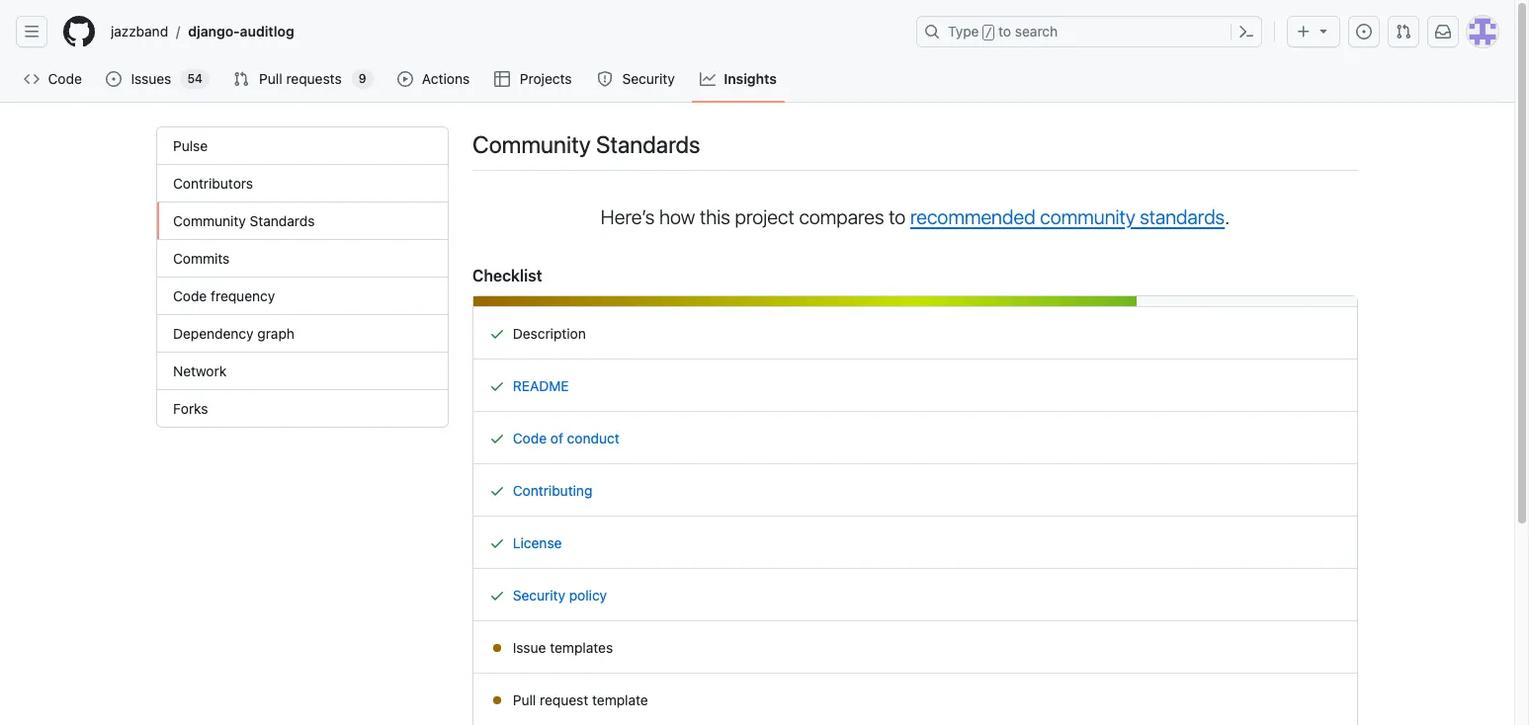 Task type: locate. For each thing, give the bounding box(es) containing it.
pull
[[259, 70, 282, 87], [513, 692, 536, 709]]

standards inside insights element
[[250, 213, 315, 229]]

pull left request
[[513, 692, 536, 709]]

/ inside type / to search
[[985, 26, 992, 40]]

1 vertical spatial security
[[513, 587, 565, 604]]

pull right git pull request icon
[[259, 70, 282, 87]]

1 added image from the top
[[489, 483, 505, 499]]

request
[[540, 692, 588, 709]]

django-auditlog link
[[180, 16, 302, 47]]

1 vertical spatial code
[[173, 288, 207, 304]]

3 added image from the top
[[489, 431, 505, 447]]

code
[[48, 70, 82, 87], [173, 288, 207, 304], [513, 430, 547, 447]]

added image left license link
[[489, 536, 505, 552]]

1 vertical spatial standards
[[250, 213, 315, 229]]

community
[[472, 130, 591, 158], [173, 213, 246, 229]]

1 horizontal spatial pull
[[513, 692, 536, 709]]

added image left readme
[[489, 379, 505, 394]]

1 vertical spatial pull
[[513, 692, 536, 709]]

readme
[[513, 378, 569, 394]]

to left search
[[998, 23, 1011, 40]]

django-
[[188, 23, 240, 40]]

security for security policy
[[513, 587, 565, 604]]

not added yet image
[[489, 640, 505, 656], [489, 693, 505, 709]]

code for code of conduct
[[513, 430, 547, 447]]

0 horizontal spatial security
[[513, 587, 565, 604]]

1 vertical spatial community
[[173, 213, 246, 229]]

1 vertical spatial not added yet image
[[489, 693, 505, 709]]

network
[[173, 363, 227, 380]]

standards
[[1140, 206, 1225, 228]]

0 horizontal spatial standards
[[250, 213, 315, 229]]

code frequency
[[173, 288, 275, 304]]

templates
[[550, 639, 613, 656]]

2 not added yet image from the top
[[489, 693, 505, 709]]

/ right 'type'
[[985, 26, 992, 40]]

1 horizontal spatial code
[[173, 288, 207, 304]]

insights element
[[156, 127, 449, 428]]

0 horizontal spatial community standards
[[173, 213, 315, 229]]

community
[[1040, 206, 1135, 228]]

1 horizontal spatial security
[[622, 70, 675, 87]]

how
[[659, 206, 695, 228]]

2 added image from the top
[[489, 379, 505, 394]]

community down projects 'link'
[[472, 130, 591, 158]]

graph
[[257, 325, 295, 342]]

added image
[[489, 483, 505, 499], [489, 536, 505, 552]]

issues
[[131, 70, 171, 87]]

code down the commits
[[173, 288, 207, 304]]

0 vertical spatial to
[[998, 23, 1011, 40]]

added image
[[489, 326, 505, 342], [489, 379, 505, 394], [489, 431, 505, 447], [489, 588, 505, 604]]

1 horizontal spatial /
[[985, 26, 992, 40]]

conduct
[[567, 430, 619, 447]]

0 vertical spatial standards
[[596, 130, 700, 158]]

added image left "security policy" link at the left bottom of the page
[[489, 588, 505, 604]]

to right compares
[[889, 206, 906, 228]]

standards
[[596, 130, 700, 158], [250, 213, 315, 229]]

added image left of
[[489, 431, 505, 447]]

0 vertical spatial added image
[[489, 483, 505, 499]]

0 horizontal spatial community
[[173, 213, 246, 229]]

2 horizontal spatial code
[[513, 430, 547, 447]]

pull requests
[[259, 70, 342, 87]]

list
[[103, 16, 904, 47]]

requests
[[286, 70, 342, 87]]

1 vertical spatial community standards
[[173, 213, 315, 229]]

command palette image
[[1238, 24, 1254, 40]]

0 vertical spatial pull
[[259, 70, 282, 87]]

standards down contributors link
[[250, 213, 315, 229]]

0 vertical spatial security
[[622, 70, 675, 87]]

frequency
[[211, 288, 275, 304]]

0 vertical spatial code
[[48, 70, 82, 87]]

projects link
[[487, 64, 581, 94]]

not added yet image left request
[[489, 693, 505, 709]]

/ inside 'jazzband / django-auditlog'
[[176, 23, 180, 40]]

not added yet image left issue
[[489, 640, 505, 656]]

community down "contributors" in the top of the page
[[173, 213, 246, 229]]

0 vertical spatial community
[[472, 130, 591, 158]]

1 not added yet image from the top
[[489, 640, 505, 656]]

community standards down 'shield' image on the top left of page
[[472, 130, 700, 158]]

added image for license
[[489, 536, 505, 552]]

code right code image
[[48, 70, 82, 87]]

compares
[[799, 206, 884, 228]]

0 horizontal spatial code
[[48, 70, 82, 87]]

network link
[[157, 353, 448, 390]]

security
[[622, 70, 675, 87], [513, 587, 565, 604]]

community standards down "contributors" in the top of the page
[[173, 213, 315, 229]]

/ for jazzband
[[176, 23, 180, 40]]

added image left contributing
[[489, 483, 505, 499]]

/
[[176, 23, 180, 40], [985, 26, 992, 40]]

projects
[[520, 70, 572, 87]]

license
[[513, 535, 562, 552]]

0 vertical spatial community standards
[[472, 130, 700, 158]]

search
[[1015, 23, 1058, 40]]

1 vertical spatial to
[[889, 206, 906, 228]]

not added yet image for issue templates
[[489, 640, 505, 656]]

.
[[1225, 206, 1230, 228]]

9
[[359, 71, 366, 86]]

0 horizontal spatial to
[[889, 206, 906, 228]]

1 horizontal spatial community
[[472, 130, 591, 158]]

added image left description
[[489, 326, 505, 342]]

security right 'shield' image on the top left of page
[[622, 70, 675, 87]]

community standards
[[472, 130, 700, 158], [173, 213, 315, 229]]

play image
[[397, 71, 413, 87]]

project
[[735, 206, 794, 228]]

issue
[[513, 639, 546, 656]]

added image for contributing
[[489, 483, 505, 499]]

code frequency link
[[157, 278, 448, 315]]

2 added image from the top
[[489, 536, 505, 552]]

shield image
[[597, 71, 613, 87]]

0 horizontal spatial /
[[176, 23, 180, 40]]

issue templates
[[509, 639, 613, 656]]

pull for pull requests
[[259, 70, 282, 87]]

to
[[998, 23, 1011, 40], [889, 206, 906, 228]]

code inside "link"
[[173, 288, 207, 304]]

code image
[[24, 71, 40, 87]]

license link
[[513, 535, 562, 552]]

jazzband link
[[103, 16, 176, 47]]

code of conduct
[[513, 430, 619, 447]]

0 vertical spatial not added yet image
[[489, 640, 505, 656]]

community inside insights element
[[173, 213, 246, 229]]

0 horizontal spatial pull
[[259, 70, 282, 87]]

/ left django-
[[176, 23, 180, 40]]

readme link
[[513, 378, 569, 394]]

1 vertical spatial added image
[[489, 536, 505, 552]]

code left of
[[513, 430, 547, 447]]

code of conduct link
[[513, 430, 619, 447]]

4 added image from the top
[[489, 588, 505, 604]]

pull request template
[[509, 692, 648, 709]]

this
[[700, 206, 730, 228]]

security left policy
[[513, 587, 565, 604]]

2 vertical spatial code
[[513, 430, 547, 447]]

dependency
[[173, 325, 254, 342]]

standards down "security" link
[[596, 130, 700, 158]]



Task type: vqa. For each thing, say whether or not it's contained in the screenshot.
bar,
no



Task type: describe. For each thing, give the bounding box(es) containing it.
added image for code of conduct
[[489, 431, 505, 447]]

graph image
[[700, 71, 716, 87]]

code for code frequency
[[173, 288, 207, 304]]

community standards link
[[157, 203, 448, 240]]

commits link
[[157, 240, 448, 278]]

homepage image
[[63, 16, 95, 47]]

here's how this project compares to recommended community standards .
[[601, 206, 1230, 228]]

type
[[948, 23, 979, 40]]

forks link
[[157, 390, 448, 427]]

community standards inside insights element
[[173, 213, 315, 229]]

recommended community standards link
[[910, 206, 1225, 228]]

actions
[[422, 70, 470, 87]]

contributors
[[173, 175, 253, 192]]

notifications image
[[1435, 24, 1451, 40]]

actions link
[[389, 64, 479, 94]]

contributing
[[513, 482, 592, 499]]

added image for security policy
[[489, 588, 505, 604]]

issue opened image
[[106, 71, 122, 87]]

git pull request image
[[233, 71, 249, 87]]

1 horizontal spatial community standards
[[472, 130, 700, 158]]

of
[[550, 430, 563, 447]]

1 horizontal spatial standards
[[596, 130, 700, 158]]

pulse link
[[157, 128, 448, 165]]

contributors link
[[157, 165, 448, 203]]

triangle down image
[[1316, 23, 1331, 39]]

54
[[187, 71, 203, 86]]

dependency graph
[[173, 325, 295, 342]]

auditlog
[[240, 23, 294, 40]]

description
[[509, 325, 586, 342]]

security policy link
[[513, 587, 607, 604]]

security policy
[[513, 587, 607, 604]]

added image for readme
[[489, 379, 505, 394]]

not added yet image for pull request template
[[489, 693, 505, 709]]

pull for pull request template
[[513, 692, 536, 709]]

jazzband / django-auditlog
[[111, 23, 294, 40]]

template
[[592, 692, 648, 709]]

recommended
[[910, 206, 1035, 228]]

checklist
[[472, 267, 542, 285]]

code for code
[[48, 70, 82, 87]]

policy
[[569, 587, 607, 604]]

issue opened image
[[1356, 24, 1372, 40]]

security for security
[[622, 70, 675, 87]]

/ for type
[[985, 26, 992, 40]]

table image
[[495, 71, 510, 87]]

type / to search
[[948, 23, 1058, 40]]

1 horizontal spatial to
[[998, 23, 1011, 40]]

list containing jazzband
[[103, 16, 904, 47]]

jazzband
[[111, 23, 168, 40]]

security link
[[589, 64, 684, 94]]

pulse
[[173, 137, 208, 154]]

forks
[[173, 400, 208, 417]]

commits
[[173, 250, 230, 267]]

plus image
[[1296, 24, 1312, 40]]

insights link
[[692, 64, 785, 94]]

dependency graph link
[[157, 315, 448, 353]]

contributing link
[[513, 482, 592, 499]]

code link
[[16, 64, 90, 94]]

1 added image from the top
[[489, 326, 505, 342]]

insights
[[724, 70, 777, 87]]

here's
[[601, 206, 655, 228]]

git pull request image
[[1396, 24, 1411, 40]]



